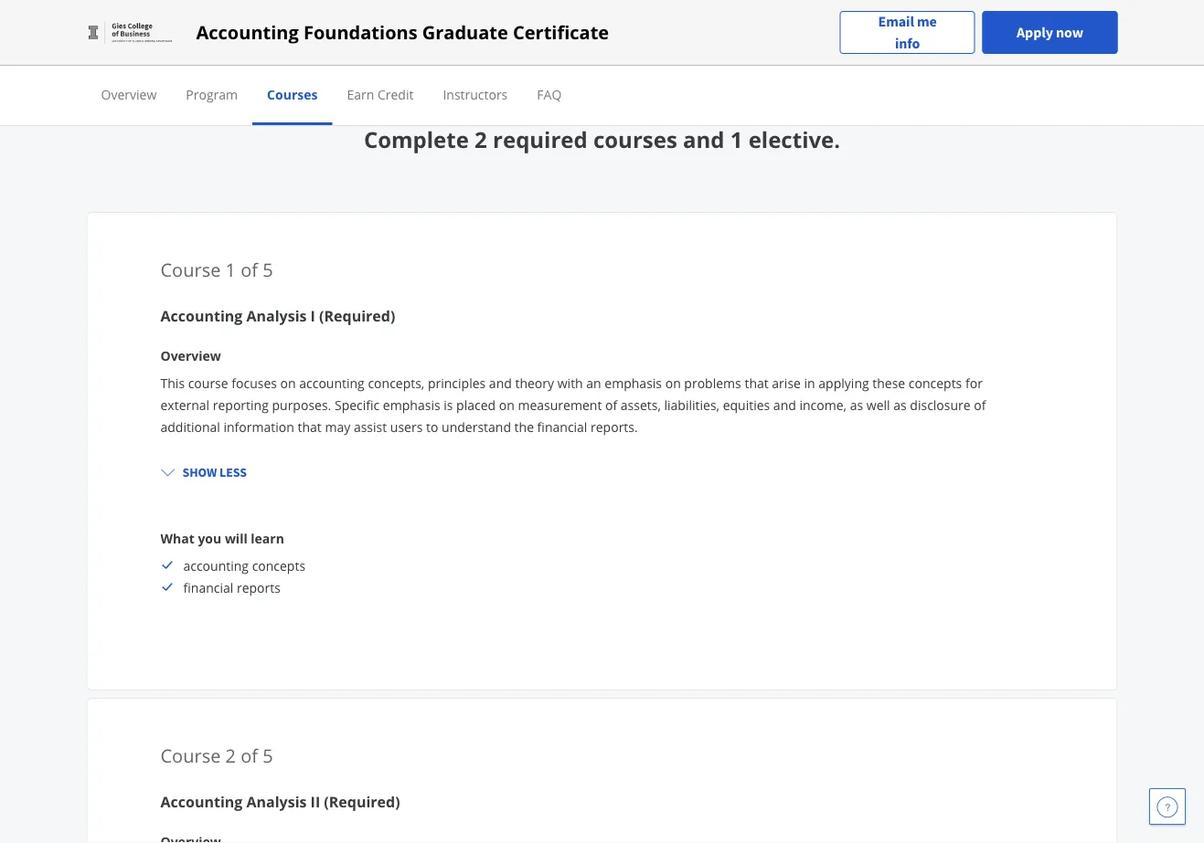 Task type: vqa. For each thing, say whether or not it's contained in the screenshot.
Back- 4.8
no



Task type: describe. For each thing, give the bounding box(es) containing it.
this course focuses on accounting concepts, principles and theory with an emphasis on problems that arise in applying these concepts for external reporting purposes. specific emphasis is placed on measurement of assets, liabilities, equities and income, as well as disclosure of additional information that may assist users to understand the financial reports.
[[160, 374, 986, 436]]

2 for required
[[475, 125, 487, 155]]

managerial accounting
[[745, 37, 880, 54]]

show less
[[182, 464, 247, 481]]

external
[[160, 396, 209, 414]]

accounting up financial reports
[[183, 557, 249, 575]]

instructors
[[443, 85, 508, 103]]

analysis for course 2 of 5
[[246, 793, 307, 812]]

0 vertical spatial and
[[683, 125, 725, 155]]

accounting analysis ii (required)
[[160, 793, 400, 812]]

concepts,
[[368, 374, 425, 392]]

i
[[311, 306, 315, 326]]

university of illinois gies college of business image
[[86, 18, 174, 47]]

2 preparation from the left
[[467, 37, 538, 54]]

purposes.
[[272, 396, 331, 414]]

faq link
[[537, 85, 562, 103]]

email me info
[[878, 12, 937, 53]]

for
[[965, 374, 983, 392]]

cash flow statements
[[578, 37, 704, 54]]

reporting
[[213, 396, 269, 414]]

specific
[[335, 396, 380, 414]]

arise
[[772, 374, 801, 392]]

financial for financial statement preparation
[[350, 37, 400, 54]]

of up accounting analysis i (required) in the left top of the page
[[241, 257, 258, 282]]

me
[[917, 12, 937, 31]]

data
[[208, 37, 235, 54]]

2 as from the left
[[893, 396, 907, 414]]

info
[[895, 34, 920, 53]]

2 horizontal spatial and
[[773, 396, 796, 414]]

2 for of
[[225, 743, 236, 768]]

this
[[160, 374, 185, 392]]

financial reports
[[183, 579, 281, 597]]

overview link
[[101, 85, 157, 103]]

0 horizontal spatial on
[[280, 374, 296, 392]]

managerial
[[745, 37, 812, 54]]

show less button
[[153, 456, 254, 489]]

measurement
[[518, 396, 602, 414]]

faq
[[537, 85, 562, 103]]

email me info button
[[840, 11, 975, 54]]

course 2 of 5
[[160, 743, 273, 768]]

users
[[390, 418, 423, 436]]

certificate menu element
[[86, 66, 1118, 125]]

learn
[[251, 530, 284, 547]]

courses link
[[267, 85, 318, 103]]

understand
[[442, 418, 511, 436]]

statements
[[637, 37, 704, 54]]

0 vertical spatial emphasis
[[605, 374, 662, 392]]

certificate
[[513, 20, 609, 45]]

accounting for accounting foundations graduate certificate
[[196, 20, 299, 45]]

focuses
[[232, 374, 277, 392]]

placed
[[456, 396, 496, 414]]

program
[[186, 85, 238, 103]]

what you will learn
[[160, 530, 284, 547]]

2 horizontal spatial on
[[665, 374, 681, 392]]

accounting analysis i (required)
[[160, 306, 395, 326]]

financial for financial reports
[[183, 579, 233, 597]]

apply now button
[[983, 11, 1118, 54]]

accounting down email
[[815, 37, 880, 54]]

financial inside this course focuses on accounting concepts, principles and theory with an emphasis on problems that arise in applying these concepts for external reporting purposes. specific emphasis is placed on measurement of assets, liabilities, equities and income, as well as disclosure of additional information that may assist users to understand the financial reports.
[[537, 418, 587, 436]]

is
[[444, 396, 453, 414]]

what
[[160, 530, 195, 547]]

disclosure
[[910, 396, 971, 414]]

accounting for accounting analysis i (required)
[[160, 306, 243, 326]]

ii
[[311, 793, 320, 812]]

problems
[[684, 374, 741, 392]]

with
[[557, 374, 583, 392]]

1 vertical spatial and
[[489, 374, 512, 392]]

program link
[[186, 85, 238, 103]]

earn credit
[[347, 85, 414, 103]]

data preparation
[[208, 37, 309, 54]]

earn
[[347, 85, 374, 103]]

of up the reports.
[[605, 396, 617, 414]]

analysis for course 1 of 5
[[246, 306, 307, 326]]

statement
[[403, 37, 464, 54]]

of up accounting analysis ii (required)
[[241, 743, 258, 768]]

foundations
[[304, 20, 417, 45]]



Task type: locate. For each thing, give the bounding box(es) containing it.
applying
[[819, 374, 869, 392]]

0 horizontal spatial emphasis
[[383, 396, 440, 414]]

accounting up overview link
[[103, 37, 168, 54]]

instructors link
[[443, 85, 508, 103]]

reports
[[237, 579, 281, 597]]

1 horizontal spatial financial
[[350, 37, 400, 54]]

2 horizontal spatial financial
[[537, 418, 587, 436]]

2 vertical spatial accounting
[[160, 793, 243, 812]]

1 vertical spatial 1
[[225, 257, 236, 282]]

2 course from the top
[[160, 743, 221, 768]]

0 vertical spatial course
[[160, 257, 221, 282]]

0 horizontal spatial 2
[[225, 743, 236, 768]]

email
[[878, 12, 914, 31]]

reports.
[[591, 418, 638, 436]]

may
[[325, 418, 350, 436]]

0 vertical spatial concepts
[[909, 374, 962, 392]]

accounting for accounting analysis ii (required)
[[160, 793, 243, 812]]

1 vertical spatial analysis
[[246, 793, 307, 812]]

financial down measurement
[[537, 418, 587, 436]]

2 vertical spatial and
[[773, 396, 796, 414]]

principles
[[428, 374, 486, 392]]

complete 2 required courses and 1 elective.
[[364, 125, 840, 155]]

accounting down course 1 of 5
[[160, 306, 243, 326]]

course
[[160, 257, 221, 282], [160, 743, 221, 768]]

on up purposes.
[[280, 374, 296, 392]]

you
[[198, 530, 221, 547]]

0 horizontal spatial concepts
[[252, 557, 305, 575]]

as
[[850, 396, 863, 414], [893, 396, 907, 414]]

help center image
[[1157, 796, 1179, 818]]

accounting foundations graduate certificate
[[196, 20, 609, 45]]

1 vertical spatial financial
[[537, 418, 587, 436]]

income,
[[800, 396, 847, 414]]

0 vertical spatial financial
[[350, 37, 400, 54]]

5 for course 1 of 5
[[263, 257, 273, 282]]

that down purposes.
[[298, 418, 322, 436]]

1 5 from the top
[[263, 257, 273, 282]]

1 horizontal spatial as
[[893, 396, 907, 414]]

1
[[730, 125, 743, 155], [225, 257, 236, 282]]

that up the equities
[[745, 374, 769, 392]]

1 vertical spatial overview
[[160, 347, 221, 364]]

well
[[867, 396, 890, 414]]

0 horizontal spatial preparation
[[238, 37, 309, 54]]

2 vertical spatial financial
[[183, 579, 233, 597]]

additional
[[160, 418, 220, 436]]

2
[[475, 125, 487, 155], [225, 743, 236, 768]]

apply now
[[1017, 23, 1084, 42]]

0 vertical spatial (required)
[[319, 306, 395, 326]]

1 vertical spatial 2
[[225, 743, 236, 768]]

5 up accounting analysis i (required) in the left top of the page
[[263, 257, 273, 282]]

0 horizontal spatial and
[[489, 374, 512, 392]]

financial down the accounting concepts
[[183, 579, 233, 597]]

(required) right ii
[[324, 793, 400, 812]]

overview up course
[[160, 347, 221, 364]]

that
[[745, 374, 769, 392], [298, 418, 322, 436]]

and up the placed at the top left of the page
[[489, 374, 512, 392]]

on up liabilities,
[[665, 374, 681, 392]]

as right well
[[893, 396, 907, 414]]

flow
[[609, 37, 634, 54]]

preparation
[[238, 37, 309, 54], [467, 37, 538, 54]]

these
[[873, 374, 905, 392]]

show
[[182, 464, 217, 481]]

(required)
[[319, 306, 395, 326], [324, 793, 400, 812]]

overview inside 'certificate menu' element
[[101, 85, 157, 103]]

1 vertical spatial concepts
[[252, 557, 305, 575]]

on up the
[[499, 396, 515, 414]]

now
[[1056, 23, 1084, 42]]

information
[[224, 418, 294, 436]]

preparation up courses link
[[238, 37, 309, 54]]

complete
[[364, 125, 469, 155]]

to
[[426, 418, 438, 436]]

assist
[[354, 418, 387, 436]]

1 horizontal spatial emphasis
[[605, 374, 662, 392]]

overview
[[101, 85, 157, 103], [160, 347, 221, 364]]

(required) for course 1 of 5
[[319, 306, 395, 326]]

2 5 from the top
[[263, 743, 273, 768]]

0 vertical spatial overview
[[101, 85, 157, 103]]

on
[[280, 374, 296, 392], [665, 374, 681, 392], [499, 396, 515, 414]]

accounting inside this course focuses on accounting concepts, principles and theory with an emphasis on problems that arise in applying these concepts for external reporting purposes. specific emphasis is placed on measurement of assets, liabilities, equities and income, as well as disclosure of additional information that may assist users to understand the financial reports.
[[299, 374, 365, 392]]

theory
[[515, 374, 554, 392]]

1 horizontal spatial preparation
[[467, 37, 538, 54]]

course
[[188, 374, 228, 392]]

assets,
[[621, 396, 661, 414]]

the
[[514, 418, 534, 436]]

less
[[219, 464, 247, 481]]

0 vertical spatial analysis
[[246, 306, 307, 326]]

credit
[[378, 85, 414, 103]]

and
[[683, 125, 725, 155], [489, 374, 512, 392], [773, 396, 796, 414]]

0 vertical spatial 2
[[475, 125, 487, 155]]

will
[[225, 530, 247, 547]]

1 analysis from the top
[[246, 306, 307, 326]]

accounting concepts
[[183, 557, 305, 575]]

of down for
[[974, 396, 986, 414]]

analysis left ii
[[246, 793, 307, 812]]

concepts down learn
[[252, 557, 305, 575]]

preparation up instructors
[[467, 37, 538, 54]]

accounting down course 2 of 5
[[160, 793, 243, 812]]

earn credit link
[[347, 85, 414, 103]]

and down the arise
[[773, 396, 796, 414]]

0 horizontal spatial 1
[[225, 257, 236, 282]]

1 up accounting analysis i (required) in the left top of the page
[[225, 257, 236, 282]]

as left well
[[850, 396, 863, 414]]

cash
[[578, 37, 605, 54]]

apply
[[1017, 23, 1053, 42]]

1 vertical spatial 5
[[263, 743, 273, 768]]

required
[[493, 125, 588, 155]]

course 1 of 5
[[160, 257, 273, 282]]

graduate
[[422, 20, 508, 45]]

1 horizontal spatial 1
[[730, 125, 743, 155]]

1 course from the top
[[160, 257, 221, 282]]

1 vertical spatial course
[[160, 743, 221, 768]]

1 vertical spatial accounting
[[160, 306, 243, 326]]

courses
[[267, 85, 318, 103]]

1 vertical spatial that
[[298, 418, 322, 436]]

1 horizontal spatial concepts
[[909, 374, 962, 392]]

2 analysis from the top
[[246, 793, 307, 812]]

0 horizontal spatial that
[[298, 418, 322, 436]]

1 preparation from the left
[[238, 37, 309, 54]]

1 horizontal spatial overview
[[160, 347, 221, 364]]

2 up accounting analysis ii (required)
[[225, 743, 236, 768]]

1 horizontal spatial and
[[683, 125, 725, 155]]

financial statement preparation
[[350, 37, 538, 54]]

and right courses
[[683, 125, 725, 155]]

0 horizontal spatial financial
[[183, 579, 233, 597]]

analysis
[[246, 306, 307, 326], [246, 793, 307, 812]]

(required) right i
[[319, 306, 395, 326]]

0 horizontal spatial overview
[[101, 85, 157, 103]]

1 vertical spatial emphasis
[[383, 396, 440, 414]]

1 left elective.
[[730, 125, 743, 155]]

of
[[241, 257, 258, 282], [605, 396, 617, 414], [974, 396, 986, 414], [241, 743, 258, 768]]

1 horizontal spatial on
[[499, 396, 515, 414]]

concepts up disclosure
[[909, 374, 962, 392]]

0 vertical spatial 1
[[730, 125, 743, 155]]

(required) for course 2 of 5
[[324, 793, 400, 812]]

emphasis up users
[[383, 396, 440, 414]]

1 as from the left
[[850, 396, 863, 414]]

accounting up program link
[[196, 20, 299, 45]]

5
[[263, 257, 273, 282], [263, 743, 273, 768]]

5 for course 2 of 5
[[263, 743, 273, 768]]

emphasis up the assets,
[[605, 374, 662, 392]]

overview down university of illinois gies college of business image
[[101, 85, 157, 103]]

0 vertical spatial 5
[[263, 257, 273, 282]]

0 horizontal spatial as
[[850, 396, 863, 414]]

0 vertical spatial that
[[745, 374, 769, 392]]

emphasis
[[605, 374, 662, 392], [383, 396, 440, 414]]

0 vertical spatial accounting
[[196, 20, 299, 45]]

concepts
[[909, 374, 962, 392], [252, 557, 305, 575]]

liabilities,
[[664, 396, 720, 414]]

course for course 2 of 5
[[160, 743, 221, 768]]

course for course 1 of 5
[[160, 257, 221, 282]]

5 up accounting analysis ii (required)
[[263, 743, 273, 768]]

analysis left i
[[246, 306, 307, 326]]

concepts inside this course focuses on accounting concepts, principles and theory with an emphasis on problems that arise in applying these concepts for external reporting purposes. specific emphasis is placed on measurement of assets, liabilities, equities and income, as well as disclosure of additional information that may assist users to understand the financial reports.
[[909, 374, 962, 392]]

elective.
[[749, 125, 840, 155]]

1 vertical spatial (required)
[[324, 793, 400, 812]]

in
[[804, 374, 815, 392]]

2 down instructors link
[[475, 125, 487, 155]]

an
[[586, 374, 601, 392]]

courses
[[593, 125, 677, 155]]

accounting
[[196, 20, 299, 45], [160, 306, 243, 326], [160, 793, 243, 812]]

equities
[[723, 396, 770, 414]]

1 horizontal spatial that
[[745, 374, 769, 392]]

financial up earn credit link
[[350, 37, 400, 54]]

1 horizontal spatial 2
[[475, 125, 487, 155]]

accounting
[[103, 37, 168, 54], [815, 37, 880, 54], [299, 374, 365, 392], [183, 557, 249, 575]]

accounting up specific at the top left
[[299, 374, 365, 392]]



